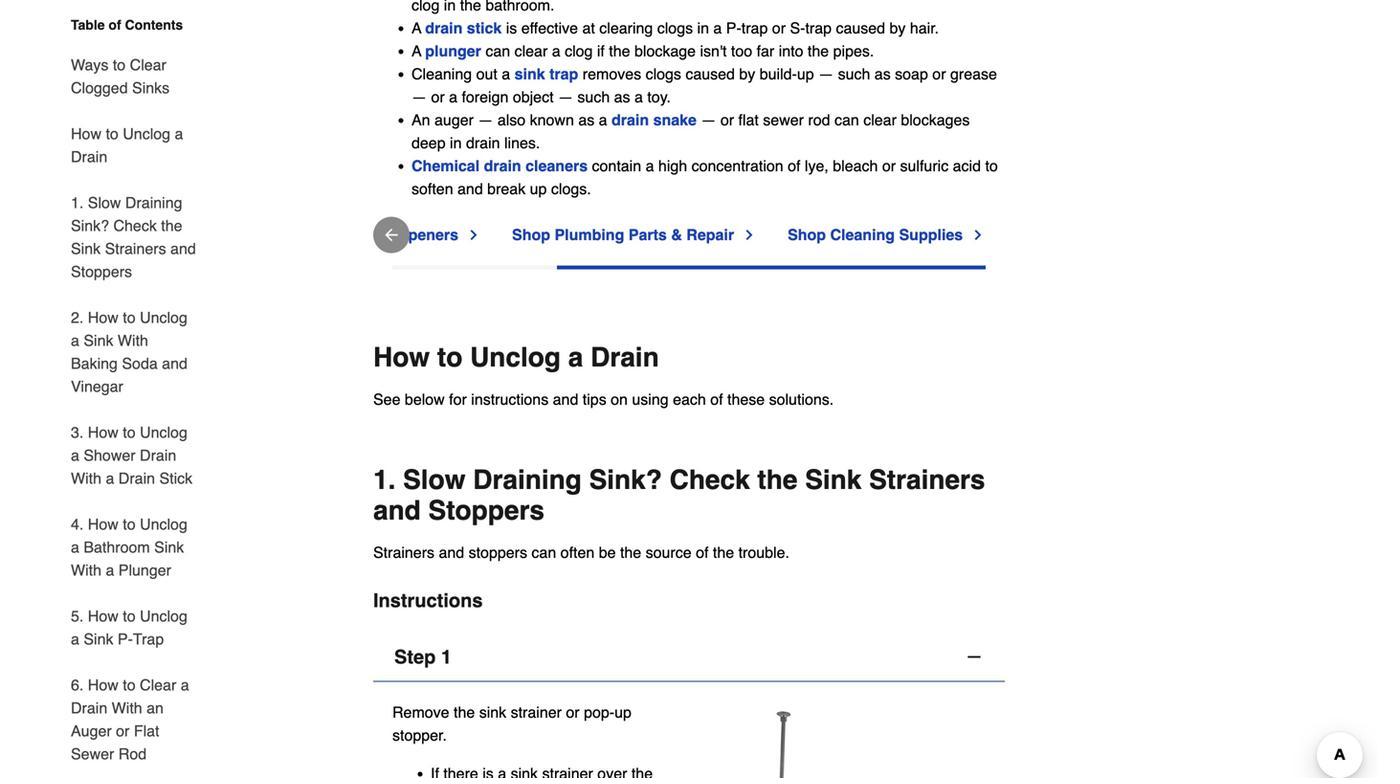 Task type: vqa. For each thing, say whether or not it's contained in the screenshot.
middle can
yes



Task type: locate. For each thing, give the bounding box(es) containing it.
sink?
[[71, 217, 109, 235], [589, 465, 662, 496]]

how down clogged
[[71, 125, 101, 143]]

as left soap
[[875, 65, 891, 83]]

to down clogged
[[106, 125, 118, 143]]

chevron right image inside shop cleaning supplies link
[[971, 227, 986, 243]]

by left hair.
[[890, 19, 906, 37]]

how right '2.'
[[88, 309, 118, 326]]

sink? down how to unclog a drain link
[[71, 217, 109, 235]]

by down too
[[739, 65, 756, 83]]

a inside 2. how to unclog a sink with baking soda and vinegar
[[71, 332, 79, 349]]

unclog inside 2. how to unclog a sink with baking soda and vinegar
[[140, 309, 187, 326]]

0 vertical spatial 1.
[[71, 194, 84, 212]]

in down auger
[[450, 134, 462, 152]]

1. slow draining sink? check the sink strainers and stoppers
[[71, 194, 196, 280], [373, 465, 985, 526]]

0 vertical spatial cleaning
[[412, 65, 472, 83]]

0 vertical spatial as
[[875, 65, 891, 83]]

drain down the shower
[[118, 470, 155, 487]]

can up cleaning out a sink trap
[[486, 42, 510, 60]]

a inside 5. how to unclog a sink p-trap
[[71, 630, 79, 648]]

5.
[[71, 607, 84, 625]]

slow down how to unclog a drain link
[[88, 194, 121, 212]]

cleaning
[[412, 65, 472, 83], [830, 226, 895, 244]]

with inside 2. how to unclog a sink with baking soda and vinegar
[[118, 332, 148, 349]]

up down step 1 button
[[615, 704, 632, 721]]

clogs down blockage
[[646, 65, 681, 83]]

1 horizontal spatial can
[[532, 544, 556, 562]]

2 horizontal spatial shop
[[788, 226, 826, 244]]

to up bathroom
[[123, 515, 136, 533]]

clogs.
[[551, 180, 591, 198]]

1 horizontal spatial chevron right image
[[971, 227, 986, 243]]

0 vertical spatial in
[[697, 19, 709, 37]]

1 chevron right image from the left
[[466, 227, 481, 243]]

— inside "— or flat sewer rod can clear blockages deep in drain lines."
[[701, 111, 716, 129]]

1 vertical spatial sink?
[[589, 465, 662, 496]]

0 vertical spatial a
[[412, 19, 421, 37]]

0 horizontal spatial 1. slow draining sink? check the sink strainers and stoppers
[[71, 194, 196, 280]]

or left flat at right
[[721, 111, 734, 129]]

drain up auger
[[71, 699, 107, 717]]

by inside removes clogs caused by build-up — such as soap or grease — or a foreign object — such as a toy.
[[739, 65, 756, 83]]

and left tips
[[553, 391, 578, 408]]

0 vertical spatial clogs
[[657, 19, 693, 37]]

slow down below at the left bottom of page
[[403, 465, 466, 496]]

instructions
[[471, 391, 549, 408]]

2 vertical spatial as
[[578, 111, 595, 129]]

1 vertical spatial check
[[670, 465, 750, 496]]

1 vertical spatial by
[[739, 65, 756, 83]]

1 vertical spatial clear
[[864, 111, 897, 129]]

1 horizontal spatial in
[[697, 19, 709, 37]]

1 horizontal spatial p-
[[726, 19, 742, 37]]

0 horizontal spatial can
[[486, 42, 510, 60]]

0 horizontal spatial &
[[338, 226, 349, 244]]

0 horizontal spatial p-
[[118, 630, 133, 648]]

sink down 5.
[[84, 630, 113, 648]]

table of contents
[[71, 17, 183, 33]]

how up "see"
[[373, 342, 430, 373]]

snake
[[653, 111, 697, 129]]

drain left openers
[[353, 226, 392, 244]]

1 horizontal spatial slow
[[403, 465, 466, 496]]

up inside removes clogs caused by build-up — such as soap or grease — or a foreign object — such as a toy.
[[797, 65, 814, 83]]

at
[[582, 19, 595, 37]]

1 horizontal spatial &
[[671, 226, 682, 244]]

or inside remove the sink strainer or pop-up stopper.
[[566, 704, 580, 721]]

caused inside "a drain stick is effective at clearing clogs in a p-trap or s-trap caused by hair. a plunger can clear a clog if the blockage isn't too far into the pipes."
[[836, 19, 885, 37]]

1. slow draining sink? check the sink strainers and stoppers inside 1. slow draining sink? check the sink strainers and stoppers link
[[71, 194, 196, 280]]

sink pop-up stopper assembly. image
[[689, 701, 986, 778]]

unclog up 'trap'
[[140, 607, 187, 625]]

to right ways
[[113, 56, 126, 74]]

isn't
[[700, 42, 727, 60]]

how for 3. how to unclog a shower drain with a drain stick
[[88, 424, 118, 441]]

1 horizontal spatial as
[[614, 88, 630, 106]]

1 vertical spatial 1.
[[373, 465, 396, 496]]

0 vertical spatial such
[[838, 65, 870, 83]]

1 vertical spatial slow
[[403, 465, 466, 496]]

of left lye,
[[788, 157, 801, 175]]

0 horizontal spatial trap
[[550, 65, 578, 83]]

an
[[412, 111, 430, 129]]

to
[[113, 56, 126, 74], [106, 125, 118, 143], [985, 157, 998, 175], [123, 309, 136, 326], [437, 342, 463, 373], [123, 424, 136, 441], [123, 515, 136, 533], [123, 607, 136, 625], [123, 676, 136, 694]]

how inside 6. how to clear a drain with an auger or flat sewer rod
[[88, 676, 118, 694]]

to up flat on the bottom of the page
[[123, 676, 136, 694]]

&
[[338, 226, 349, 244], [671, 226, 682, 244]]

with down the shower
[[71, 470, 101, 487]]

0 horizontal spatial slow
[[88, 194, 121, 212]]

0 horizontal spatial check
[[113, 217, 157, 235]]

clear up sinks
[[130, 56, 166, 74]]

1 shop from the left
[[165, 226, 203, 244]]

the left 'augers,'
[[161, 217, 182, 235]]

sink up "baking"
[[84, 332, 113, 349]]

as down removes
[[614, 88, 630, 106]]

2 & from the left
[[671, 226, 682, 244]]

1 horizontal spatial stoppers
[[428, 496, 545, 526]]

each
[[673, 391, 706, 408]]

how inside 2. how to unclog a sink with baking soda and vinegar
[[88, 309, 118, 326]]

or left flat on the bottom of the page
[[116, 722, 130, 740]]

soften
[[412, 180, 453, 198]]

clear up bleach
[[864, 111, 897, 129]]

plunger link
[[425, 42, 481, 60]]

1 horizontal spatial up
[[615, 704, 632, 721]]

shop cleaning supplies link
[[788, 224, 986, 247]]

0 horizontal spatial 1.
[[71, 194, 84, 212]]

chevron right image right supplies
[[971, 227, 986, 243]]

sewer
[[71, 745, 114, 763]]

drain
[[71, 148, 107, 166], [353, 226, 392, 244], [591, 342, 659, 373], [140, 447, 176, 464], [118, 470, 155, 487], [71, 699, 107, 717]]

how to unclog a drain up instructions
[[373, 342, 659, 373]]

of inside contain a high concentration of lye, bleach or sulfuric acid to soften and break up clogs.
[[788, 157, 801, 175]]

sink
[[71, 240, 101, 257], [84, 332, 113, 349], [805, 465, 862, 496], [154, 538, 184, 556], [84, 630, 113, 648]]

the right if
[[609, 42, 630, 60]]

also
[[498, 111, 526, 129]]

3. how to unclog a shower drain with a drain stick
[[71, 424, 193, 487]]

to inside ways to clear clogged sinks
[[113, 56, 126, 74]]

and left 'augers,'
[[170, 240, 196, 257]]

flat
[[738, 111, 759, 129]]

plungers
[[268, 226, 333, 244]]

acid
[[953, 157, 981, 175]]

to inside 4. how to unclog a bathroom sink with a plunger
[[123, 515, 136, 533]]

to inside 5. how to unclog a sink p-trap
[[123, 607, 136, 625]]

0 horizontal spatial sink?
[[71, 217, 109, 235]]

cleaning left supplies
[[830, 226, 895, 244]]

0 vertical spatial draining
[[125, 194, 182, 212]]

with
[[118, 332, 148, 349], [71, 470, 101, 487], [71, 561, 101, 579], [112, 699, 142, 717]]

0 vertical spatial stoppers
[[71, 263, 132, 280]]

2 vertical spatial strainers
[[373, 544, 435, 562]]

bleach
[[833, 157, 878, 175]]

chevron right image
[[742, 227, 757, 243]]

1 horizontal spatial 1. slow draining sink? check the sink strainers and stoppers
[[373, 465, 985, 526]]

chevron right image
[[466, 227, 481, 243], [971, 227, 986, 243]]

sink up 'object'
[[515, 65, 545, 83]]

sink? up "be"
[[589, 465, 662, 496]]

1. down how to unclog a drain link
[[71, 194, 84, 212]]

clear inside "a drain stick is effective at clearing clogs in a p-trap or s-trap caused by hair. a plunger can clear a clog if the blockage isn't too far into the pipes."
[[515, 42, 548, 60]]

0 vertical spatial sink
[[515, 65, 545, 83]]

scrollbar
[[557, 266, 986, 270]]

0 horizontal spatial shop
[[165, 226, 203, 244]]

clear inside ways to clear clogged sinks
[[130, 56, 166, 74]]

2 shop from the left
[[512, 226, 550, 244]]

1 vertical spatial caused
[[686, 65, 735, 83]]

shop right chevron right icon on the right top
[[788, 226, 826, 244]]

2 horizontal spatial as
[[875, 65, 891, 83]]

draining
[[125, 194, 182, 212], [473, 465, 582, 496]]

0 horizontal spatial by
[[739, 65, 756, 83]]

and right 'soda'
[[162, 355, 187, 372]]

0 vertical spatial by
[[890, 19, 906, 37]]

0 horizontal spatial clear
[[515, 42, 548, 60]]

0 vertical spatial clear
[[515, 42, 548, 60]]

1 vertical spatial how to unclog a drain
[[373, 342, 659, 373]]

can left often
[[532, 544, 556, 562]]

1 horizontal spatial shop
[[512, 226, 550, 244]]

can inside "— or flat sewer rod can clear blockages deep in drain lines."
[[835, 111, 859, 129]]

drain inside "a drain stick is effective at clearing clogs in a p-trap or s-trap caused by hair. a plunger can clear a clog if the blockage isn't too far into the pipes."
[[425, 19, 463, 37]]

0 vertical spatial 1. slow draining sink? check the sink strainers and stoppers
[[71, 194, 196, 280]]

& for drain
[[338, 226, 349, 244]]

drain inside how to unclog a drain
[[71, 148, 107, 166]]

1 vertical spatial as
[[614, 88, 630, 106]]

1 vertical spatial in
[[450, 134, 462, 152]]

stoppers up stoppers
[[428, 496, 545, 526]]

foreign
[[462, 88, 509, 106]]

below
[[405, 391, 445, 408]]

cleaning down plunger
[[412, 65, 472, 83]]

how for 2. how to unclog a sink with baking soda and vinegar
[[88, 309, 118, 326]]

2 chevron right image from the left
[[971, 227, 986, 243]]

4. how to unclog a bathroom sink with a plunger
[[71, 515, 187, 579]]

bathroom
[[84, 538, 150, 556]]

0 horizontal spatial draining
[[125, 194, 182, 212]]

0 horizontal spatial cleaning
[[412, 65, 472, 83]]

0 horizontal spatial stoppers
[[71, 263, 132, 280]]

0 horizontal spatial such
[[578, 88, 610, 106]]

with down bathroom
[[71, 561, 101, 579]]

the right the remove
[[454, 704, 475, 721]]

unclog inside 3. how to unclog a shower drain with a drain stick
[[140, 424, 187, 441]]

step
[[394, 646, 436, 668]]

sink inside 4. how to unclog a bathroom sink with a plunger
[[154, 538, 184, 556]]

with up 'soda'
[[118, 332, 148, 349]]

0 horizontal spatial chevron right image
[[466, 227, 481, 243]]

the
[[609, 42, 630, 60], [808, 42, 829, 60], [161, 217, 182, 235], [758, 465, 798, 496], [620, 544, 641, 562], [713, 544, 734, 562], [454, 704, 475, 721]]

an auger — also known as a drain snake
[[412, 111, 697, 129]]

0 horizontal spatial up
[[530, 180, 547, 198]]

shop for shop cleaning supplies
[[788, 226, 826, 244]]

0 horizontal spatial in
[[450, 134, 462, 152]]

how up the shower
[[88, 424, 118, 441]]

2 horizontal spatial up
[[797, 65, 814, 83]]

1 vertical spatial can
[[835, 111, 859, 129]]

unclog inside 5. how to unclog a sink p-trap
[[140, 607, 187, 625]]

0 horizontal spatial sink
[[479, 704, 507, 721]]

and inside 2. how to unclog a sink with baking soda and vinegar
[[162, 355, 187, 372]]

1 vertical spatial sink
[[479, 704, 507, 721]]

such
[[838, 65, 870, 83], [578, 88, 610, 106]]

0 vertical spatial check
[[113, 217, 157, 235]]

augers,
[[207, 226, 264, 244]]

rod
[[118, 745, 147, 763]]

up down into
[[797, 65, 814, 83]]

1 horizontal spatial cleaning
[[830, 226, 895, 244]]

of right table
[[109, 17, 121, 33]]

1 horizontal spatial by
[[890, 19, 906, 37]]

1 horizontal spatial clear
[[864, 111, 897, 129]]

up inside remove the sink strainer or pop-up stopper.
[[615, 704, 632, 721]]

as right known
[[578, 111, 595, 129]]

& inside shop augers, plungers & drain openers link
[[338, 226, 349, 244]]

1 vertical spatial a
[[412, 42, 421, 60]]

pipes.
[[833, 42, 874, 60]]

sulfuric
[[900, 157, 949, 175]]

draining down how to unclog a drain link
[[125, 194, 182, 212]]

1 horizontal spatial caused
[[836, 19, 885, 37]]

of inside table of contents element
[[109, 17, 121, 33]]

chemical drain cleaners
[[412, 157, 588, 175]]

a drain stick is effective at clearing clogs in a p-trap or s-trap caused by hair. a plunger can clear a clog if the blockage isn't too far into the pipes.
[[412, 19, 939, 60]]

0 vertical spatial slow
[[88, 194, 121, 212]]

1 & from the left
[[338, 226, 349, 244]]

sink inside remove the sink strainer or pop-up stopper.
[[479, 704, 507, 721]]

how inside 5. how to unclog a sink p-trap
[[88, 607, 118, 625]]

how
[[71, 125, 101, 143], [88, 309, 118, 326], [373, 342, 430, 373], [88, 424, 118, 441], [88, 515, 118, 533], [88, 607, 118, 625], [88, 676, 118, 694]]

or inside "— or flat sewer rod can clear blockages deep in drain lines."
[[721, 111, 734, 129]]

a left plunger link
[[412, 42, 421, 60]]

chemical drain cleaners link
[[412, 157, 588, 175]]

1 horizontal spatial strainers
[[373, 544, 435, 562]]

unclog up stick
[[140, 424, 187, 441]]

0 vertical spatial sink?
[[71, 217, 109, 235]]

1. down "see"
[[373, 465, 396, 496]]

grease
[[950, 65, 997, 83]]

1
[[441, 646, 452, 668]]

p- inside "a drain stick is effective at clearing clogs in a p-trap or s-trap caused by hair. a plunger can clear a clog if the blockage isn't too far into the pipes."
[[726, 19, 742, 37]]

baking
[[71, 355, 118, 372]]

drain up chemical drain cleaners link
[[466, 134, 500, 152]]

can
[[486, 42, 510, 60], [835, 111, 859, 129], [532, 544, 556, 562]]

into
[[779, 42, 804, 60]]

— right snake
[[701, 111, 716, 129]]

1 vertical spatial draining
[[473, 465, 582, 496]]

plunger
[[425, 42, 481, 60]]

if
[[597, 42, 605, 60]]

to inside how to unclog a drain
[[106, 125, 118, 143]]

how right 5.
[[88, 607, 118, 625]]

unclog down stick
[[140, 515, 187, 533]]

caused down isn't
[[686, 65, 735, 83]]

0 vertical spatial clear
[[130, 56, 166, 74]]

how inside 3. how to unclog a shower drain with a drain stick
[[88, 424, 118, 441]]

and
[[458, 180, 483, 198], [170, 240, 196, 257], [162, 355, 187, 372], [553, 391, 578, 408], [373, 496, 421, 526], [439, 544, 464, 562]]

for
[[449, 391, 467, 408]]

in up isn't
[[697, 19, 709, 37]]

1 vertical spatial up
[[530, 180, 547, 198]]

how inside 4. how to unclog a bathroom sink with a plunger
[[88, 515, 118, 533]]

how for 6. how to clear a drain with an auger or flat sewer rod
[[88, 676, 118, 694]]

draining up stoppers
[[473, 465, 582, 496]]

soap
[[895, 65, 928, 83]]

to up the shower
[[123, 424, 136, 441]]

and down the chemical
[[458, 180, 483, 198]]

2 horizontal spatial strainers
[[869, 465, 985, 496]]

2. how to unclog a sink with baking soda and vinegar link
[[71, 295, 199, 410]]

sink? inside 1. slow draining sink? check the sink strainers and stoppers link
[[71, 217, 109, 235]]

can right rod
[[835, 111, 859, 129]]

clear up an
[[140, 676, 176, 694]]

up down the cleaners
[[530, 180, 547, 198]]

caused
[[836, 19, 885, 37], [686, 65, 735, 83]]

1.
[[71, 194, 84, 212], [373, 465, 396, 496]]

0 vertical spatial up
[[797, 65, 814, 83]]

check
[[113, 217, 157, 235], [670, 465, 750, 496]]

tips
[[583, 391, 607, 408]]

0 vertical spatial caused
[[836, 19, 885, 37]]

drain inside "— or flat sewer rod can clear blockages deep in drain lines."
[[466, 134, 500, 152]]

0 horizontal spatial caused
[[686, 65, 735, 83]]

1 horizontal spatial how to unclog a drain
[[373, 342, 659, 373]]

and left stoppers
[[439, 544, 464, 562]]

2 horizontal spatial can
[[835, 111, 859, 129]]

2 vertical spatial up
[[615, 704, 632, 721]]

is
[[506, 19, 517, 37]]

1 horizontal spatial such
[[838, 65, 870, 83]]

as
[[875, 65, 891, 83], [614, 88, 630, 106], [578, 111, 595, 129]]

toy.
[[647, 88, 671, 106]]

1 vertical spatial cleaning
[[830, 226, 895, 244]]

or right bleach
[[882, 157, 896, 175]]

chevron right image inside shop augers, plungers & drain openers link
[[466, 227, 481, 243]]

to inside 3. how to unclog a shower drain with a drain stick
[[123, 424, 136, 441]]

strainers inside table of contents element
[[105, 240, 166, 257]]

pop-
[[584, 704, 615, 721]]

1 vertical spatial strainers
[[869, 465, 985, 496]]

clear up the sink trap link at left
[[515, 42, 548, 60]]

to inside 2. how to unclog a sink with baking soda and vinegar
[[123, 309, 136, 326]]

a left drain stick link
[[412, 19, 421, 37]]

& inside shop plumbing parts & repair link
[[671, 226, 682, 244]]

chevron right image for shop cleaning supplies
[[971, 227, 986, 243]]

remove
[[392, 704, 449, 721]]

0 vertical spatial can
[[486, 42, 510, 60]]

how right 6.
[[88, 676, 118, 694]]

drain snake link
[[612, 111, 697, 129]]

1 vertical spatial such
[[578, 88, 610, 106]]

1. slow draining sink? check the sink strainers and stoppers up source
[[373, 465, 985, 526]]

0 vertical spatial how to unclog a drain
[[71, 125, 183, 166]]

vinegar
[[71, 378, 123, 395]]

1 vertical spatial clear
[[140, 676, 176, 694]]

2 horizontal spatial trap
[[805, 19, 832, 37]]

unclog inside 4. how to unclog a bathroom sink with a plunger
[[140, 515, 187, 533]]

3.
[[71, 424, 84, 441]]

by inside "a drain stick is effective at clearing clogs in a p-trap or s-trap caused by hair. a plunger can clear a clog if the blockage isn't too far into the pipes."
[[890, 19, 906, 37]]

1 vertical spatial clogs
[[646, 65, 681, 83]]

instructions
[[373, 590, 483, 612]]

3 shop from the left
[[788, 226, 826, 244]]

— up 'an'
[[412, 88, 427, 106]]

check down each
[[670, 465, 750, 496]]

shower
[[84, 447, 136, 464]]

such down pipes.
[[838, 65, 870, 83]]

up
[[797, 65, 814, 83], [530, 180, 547, 198], [615, 704, 632, 721]]

1. inside table of contents element
[[71, 194, 84, 212]]

1 horizontal spatial sink?
[[589, 465, 662, 496]]

in inside "— or flat sewer rod can clear blockages deep in drain lines."
[[450, 134, 462, 152]]

0 horizontal spatial as
[[578, 111, 595, 129]]

to up 'trap'
[[123, 607, 136, 625]]

& right parts
[[671, 226, 682, 244]]

& right plungers
[[338, 226, 349, 244]]

with left an
[[112, 699, 142, 717]]

or left the s-
[[772, 19, 786, 37]]

1 vertical spatial p-
[[118, 630, 133, 648]]

1 horizontal spatial check
[[670, 465, 750, 496]]

0 vertical spatial strainers
[[105, 240, 166, 257]]

stoppers inside table of contents element
[[71, 263, 132, 280]]

clogs up blockage
[[657, 19, 693, 37]]

1 vertical spatial 1. slow draining sink? check the sink strainers and stoppers
[[373, 465, 985, 526]]

sink up plunger
[[154, 538, 184, 556]]



Task type: describe. For each thing, give the bounding box(es) containing it.
contents
[[125, 17, 183, 33]]

caused inside removes clogs caused by build-up — such as soap or grease — or a foreign object — such as a toy.
[[686, 65, 735, 83]]

the inside 1. slow draining sink? check the sink strainers and stoppers link
[[161, 217, 182, 235]]

drain inside 6. how to clear a drain with an auger or flat sewer rod
[[71, 699, 107, 717]]

to up for
[[437, 342, 463, 373]]

a inside 6. how to clear a drain with an auger or flat sewer rod
[[181, 676, 189, 694]]

with inside 4. how to unclog a bathroom sink with a plunger
[[71, 561, 101, 579]]

slow inside table of contents element
[[88, 194, 121, 212]]

— down foreign
[[478, 111, 493, 129]]

trouble.
[[739, 544, 790, 562]]

how to unclog a drain link
[[71, 111, 199, 180]]

clear inside "— or flat sewer rod can clear blockages deep in drain lines."
[[864, 111, 897, 129]]

sink trap link
[[515, 65, 578, 83]]

known
[[530, 111, 574, 129]]

see
[[373, 391, 401, 408]]

sink up '2.'
[[71, 240, 101, 257]]

table of contents element
[[56, 15, 199, 778]]

or inside contain a high concentration of lye, bleach or sulfuric acid to soften and break up clogs.
[[882, 157, 896, 175]]

— up an auger — also known as a drain snake
[[558, 88, 573, 106]]

how for 4. how to unclog a bathroom sink with a plunger
[[88, 515, 118, 533]]

shop for shop augers, plungers & drain openers
[[165, 226, 203, 244]]

in inside "a drain stick is effective at clearing clogs in a p-trap or s-trap caused by hair. a plunger can clear a clog if the blockage isn't too far into the pipes."
[[697, 19, 709, 37]]

strainer
[[511, 704, 562, 721]]

object
[[513, 88, 554, 106]]

and inside contain a high concentration of lye, bleach or sulfuric acid to soften and break up clogs.
[[458, 180, 483, 198]]

to inside contain a high concentration of lye, bleach or sulfuric acid to soften and break up clogs.
[[985, 157, 998, 175]]

& for repair
[[671, 226, 682, 244]]

can inside "a drain stick is effective at clearing clogs in a p-trap or s-trap caused by hair. a plunger can clear a clog if the blockage isn't too far into the pipes."
[[486, 42, 510, 60]]

1 horizontal spatial draining
[[473, 465, 582, 496]]

solutions.
[[769, 391, 834, 408]]

break
[[487, 180, 526, 198]]

removes clogs caused by build-up — such as soap or grease — or a foreign object — such as a toy.
[[412, 65, 997, 106]]

be
[[599, 544, 616, 562]]

or inside 6. how to clear a drain with an auger or flat sewer rod
[[116, 722, 130, 740]]

stick
[[159, 470, 193, 487]]

the up trouble.
[[758, 465, 798, 496]]

shop cleaning supplies
[[788, 226, 963, 244]]

often
[[561, 544, 595, 562]]

shop plumbing parts & repair
[[512, 226, 734, 244]]

shop augers, plungers & drain openers link
[[165, 224, 481, 247]]

lines.
[[504, 134, 540, 152]]

shop plumbing parts & repair link
[[512, 224, 757, 247]]

check inside table of contents element
[[113, 217, 157, 235]]

removes
[[583, 65, 641, 83]]

sink inside 2. how to unclog a sink with baking soda and vinegar
[[84, 332, 113, 349]]

the left trouble.
[[713, 544, 734, 562]]

2.
[[71, 309, 84, 326]]

sink inside 5. how to unclog a sink p-trap
[[84, 630, 113, 648]]

remove the sink strainer or pop-up stopper.
[[392, 704, 632, 744]]

flat
[[134, 722, 159, 740]]

clog
[[565, 42, 593, 60]]

chevron right image for shop augers, plungers & drain openers
[[466, 227, 481, 243]]

6. how to clear a drain with an auger or flat sewer rod
[[71, 676, 189, 763]]

unclog for 5. how to unclog a sink p-trap
[[140, 607, 187, 625]]

of right source
[[696, 544, 709, 562]]

or up auger
[[431, 88, 445, 106]]

drain down toy.
[[612, 111, 649, 129]]

the right "be"
[[620, 544, 641, 562]]

supplies
[[899, 226, 963, 244]]

and up instructions
[[373, 496, 421, 526]]

openers
[[396, 226, 459, 244]]

— down pipes.
[[819, 65, 834, 83]]

sinks
[[132, 79, 170, 97]]

or right soap
[[933, 65, 946, 83]]

these
[[727, 391, 765, 408]]

see below for instructions and tips on using each of these solutions.
[[373, 391, 834, 408]]

chemical
[[412, 157, 480, 175]]

2. how to unclog a sink with baking soda and vinegar
[[71, 309, 187, 395]]

parts
[[629, 226, 667, 244]]

trap
[[133, 630, 164, 648]]

rod
[[808, 111, 830, 129]]

soda
[[122, 355, 158, 372]]

p- inside 5. how to unclog a sink p-trap
[[118, 630, 133, 648]]

sewer
[[763, 111, 804, 129]]

5. how to unclog a sink p-trap
[[71, 607, 187, 648]]

table
[[71, 17, 105, 33]]

6.
[[71, 676, 84, 694]]

6. how to clear a drain with an auger or flat sewer rod link
[[71, 662, 199, 777]]

of right each
[[710, 391, 723, 408]]

step 1
[[394, 646, 452, 668]]

deep
[[412, 134, 446, 152]]

shop for shop plumbing parts & repair
[[512, 226, 550, 244]]

cleaning out a sink trap
[[412, 65, 578, 83]]

and inside 1. slow draining sink? check the sink strainers and stoppers link
[[170, 240, 196, 257]]

ways to clear clogged sinks
[[71, 56, 170, 97]]

cleaners
[[526, 157, 588, 175]]

drain up break
[[484, 157, 521, 175]]

2 a from the top
[[412, 42, 421, 60]]

high
[[658, 157, 687, 175]]

arrow left image
[[382, 226, 401, 245]]

drain stick link
[[425, 19, 502, 37]]

source
[[646, 544, 692, 562]]

1 a from the top
[[412, 19, 421, 37]]

4.
[[71, 515, 84, 533]]

repair
[[687, 226, 734, 244]]

2 vertical spatial can
[[532, 544, 556, 562]]

auger
[[71, 722, 112, 740]]

stick
[[467, 19, 502, 37]]

clogs inside removes clogs caused by build-up — such as soap or grease — or a foreign object — such as a toy.
[[646, 65, 681, 83]]

3. how to unclog a shower drain with a drain stick link
[[71, 410, 199, 502]]

the right into
[[808, 42, 829, 60]]

how to unclog a drain inside table of contents element
[[71, 125, 183, 166]]

step 1 button
[[373, 633, 1005, 682]]

1. slow draining sink? check the sink strainers and stoppers link
[[71, 180, 199, 295]]

too
[[731, 42, 752, 60]]

5. how to unclog a sink p-trap link
[[71, 593, 199, 662]]

with inside 3. how to unclog a shower drain with a drain stick
[[71, 470, 101, 487]]

an
[[147, 699, 164, 717]]

clear inside 6. how to clear a drain with an auger or flat sewer rod
[[140, 676, 176, 694]]

auger
[[435, 111, 474, 129]]

up inside contain a high concentration of lye, bleach or sulfuric acid to soften and break up clogs.
[[530, 180, 547, 198]]

the inside remove the sink strainer or pop-up stopper.
[[454, 704, 475, 721]]

a inside how to unclog a drain
[[175, 125, 183, 143]]

s-
[[790, 19, 805, 37]]

1 horizontal spatial sink
[[515, 65, 545, 83]]

plunger
[[118, 561, 171, 579]]

minus image
[[965, 648, 984, 667]]

unclog for 4. how to unclog a bathroom sink with a plunger
[[140, 515, 187, 533]]

using
[[632, 391, 669, 408]]

build-
[[760, 65, 797, 83]]

shop augers, plungers & drain openers
[[165, 226, 459, 244]]

stoppers
[[469, 544, 527, 562]]

unclog for 3. how to unclog a shower drain with a drain stick
[[140, 424, 187, 441]]

unclog inside how to unclog a drain link
[[123, 125, 170, 143]]

or inside "a drain stick is effective at clearing clogs in a p-trap or s-trap caused by hair. a plunger can clear a clog if the blockage isn't too far into the pipes."
[[772, 19, 786, 37]]

blockages
[[901, 111, 970, 129]]

sink down solutions.
[[805, 465, 862, 496]]

drain up stick
[[140, 447, 176, 464]]

1 vertical spatial stoppers
[[428, 496, 545, 526]]

1 horizontal spatial 1.
[[373, 465, 396, 496]]

1 horizontal spatial trap
[[742, 19, 768, 37]]

with inside 6. how to clear a drain with an auger or flat sewer rod
[[112, 699, 142, 717]]

draining inside table of contents element
[[125, 194, 182, 212]]

clogs inside "a drain stick is effective at clearing clogs in a p-trap or s-trap caused by hair. a plunger can clear a clog if the blockage isn't too far into the pipes."
[[657, 19, 693, 37]]

a inside contain a high concentration of lye, bleach or sulfuric acid to soften and break up clogs.
[[646, 157, 654, 175]]

hair.
[[910, 19, 939, 37]]

ways
[[71, 56, 109, 74]]

to inside 6. how to clear a drain with an auger or flat sewer rod
[[123, 676, 136, 694]]

out
[[476, 65, 498, 83]]

drain up on
[[591, 342, 659, 373]]

far
[[757, 42, 775, 60]]

how for 5. how to unclog a sink p-trap
[[88, 607, 118, 625]]

unclog for 2. how to unclog a sink with baking soda and vinegar
[[140, 309, 187, 326]]

contain a high concentration of lye, bleach or sulfuric acid to soften and break up clogs.
[[412, 157, 998, 198]]

4. how to unclog a bathroom sink with a plunger link
[[71, 502, 199, 593]]

unclog up instructions
[[470, 342, 561, 373]]



